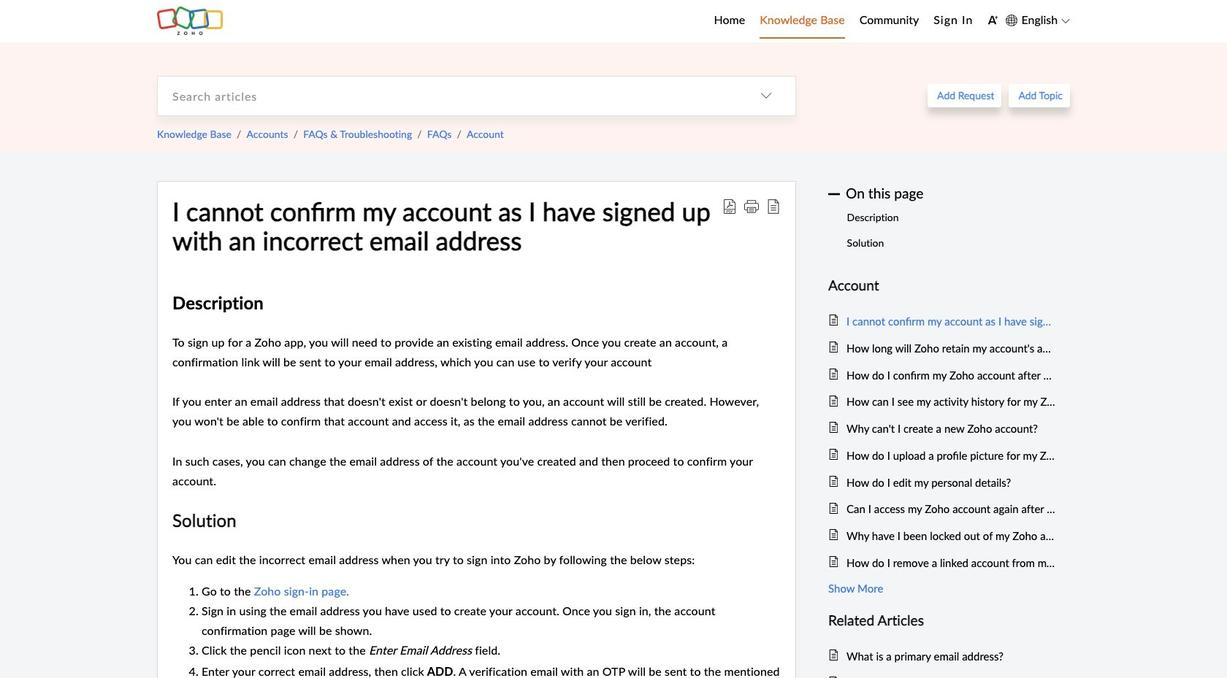 Task type: vqa. For each thing, say whether or not it's contained in the screenshot.
Background Color IMAGE
no



Task type: describe. For each thing, give the bounding box(es) containing it.
user preference element
[[988, 10, 999, 32]]

2 heading from the top
[[829, 610, 1056, 632]]

user preference image
[[988, 15, 999, 26]]

reader view image
[[767, 199, 781, 214]]

download as pdf image
[[723, 199, 737, 214]]

Search articles field
[[158, 76, 737, 115]]

choose languages element
[[1006, 11, 1071, 30]]



Task type: locate. For each thing, give the bounding box(es) containing it.
1 vertical spatial heading
[[829, 610, 1056, 632]]

heading
[[829, 275, 1056, 297], [829, 610, 1056, 632]]

1 heading from the top
[[829, 275, 1056, 297]]

choose category element
[[737, 76, 796, 115]]

choose category image
[[761, 90, 772, 102]]

0 vertical spatial heading
[[829, 275, 1056, 297]]



